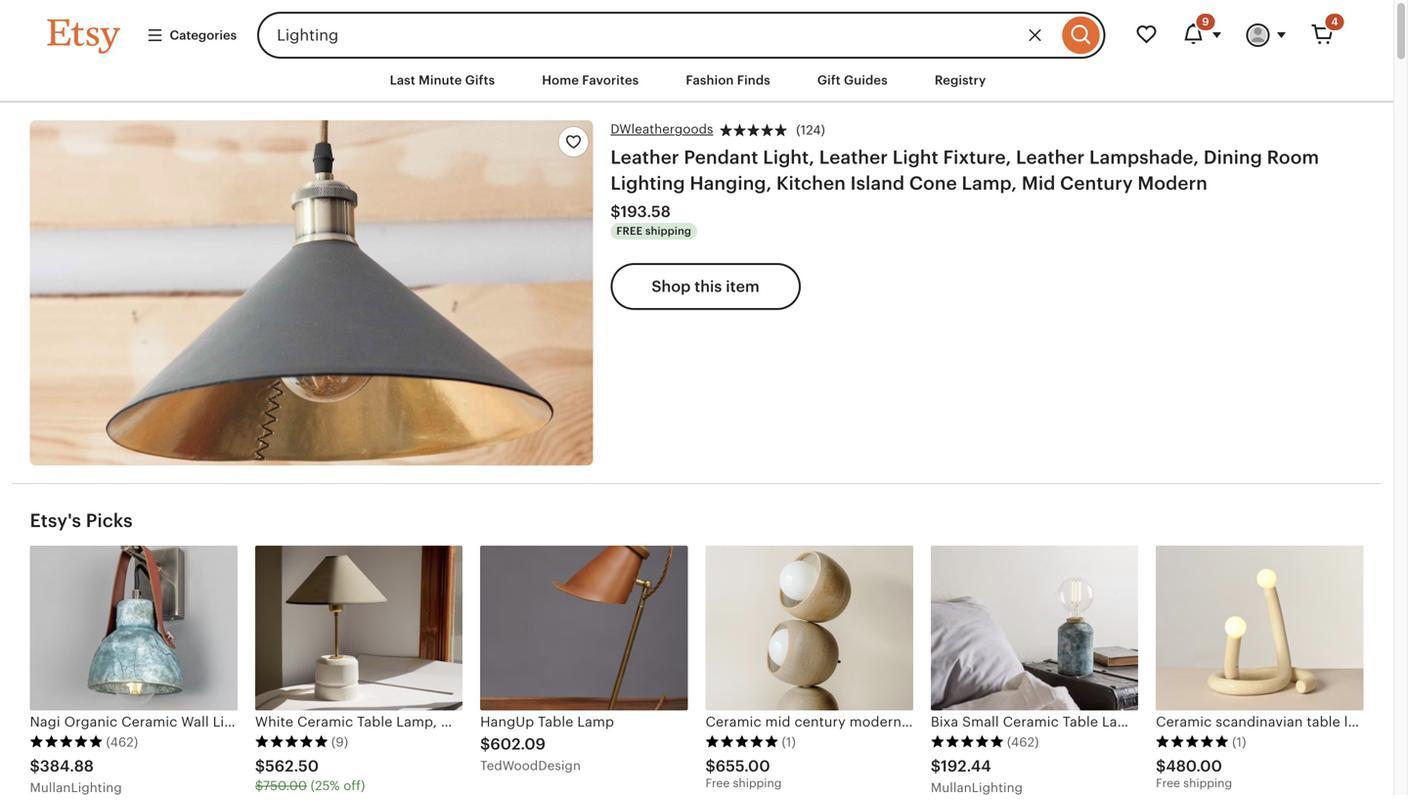 Task type: describe. For each thing, give the bounding box(es) containing it.
picks
[[86, 510, 133, 531]]

ceramic mid century modern table lamp - the stacker lamp image
[[706, 545, 913, 710]]

shop this item
[[652, 278, 760, 295]]

5 out of 5 stars image for 192.44
[[931, 735, 1004, 748]]

blue
[[1147, 714, 1176, 729]]

5 out of 5 stars image for 480.00
[[1156, 735, 1229, 748]]

modern
[[1138, 173, 1208, 194]]

none search field inside categories banner
[[257, 12, 1106, 59]]

750.00
[[263, 778, 307, 793]]

free for 480.00
[[1156, 776, 1180, 790]]

earth
[[1179, 714, 1214, 729]]

finds
[[737, 73, 770, 88]]

9 button
[[1170, 12, 1235, 59]]

mid
[[765, 714, 791, 729]]

193.58
[[621, 203, 671, 221]]

ceramic scandinavian table lamps - em
[[1156, 714, 1408, 729]]

(462) for 192.44
[[1007, 735, 1039, 750]]

480.00
[[1166, 757, 1222, 775]]

fixture,
[[943, 147, 1011, 168]]

4
[[1331, 16, 1338, 28]]

2 leather from the left
[[819, 147, 888, 168]]

lamp inside hangup table lamp $ 602.09 tedwooddesign
[[577, 714, 614, 729]]

562.50
[[265, 757, 319, 775]]

gift guides link
[[803, 63, 902, 98]]

this
[[695, 278, 722, 295]]

4 link
[[1299, 12, 1346, 59]]

1 leather from the left
[[611, 147, 679, 168]]

pendant
[[684, 147, 758, 168]]

mullanlighting for 192.44
[[931, 780, 1023, 795]]

item
[[726, 278, 760, 295]]

registry
[[935, 73, 986, 88]]

ceramic mid century modern table lamp - the stacker lamp
[[706, 714, 1108, 729]]

off)
[[343, 778, 365, 793]]

$ inside $ 655.00 free shipping
[[706, 757, 716, 775]]

(462) for 384.88
[[106, 735, 138, 750]]

shop this item link
[[611, 263, 801, 310]]

free for 655.00
[[706, 776, 730, 790]]

2 5 out of 5 stars image from the left
[[255, 735, 328, 748]]

655.00
[[716, 757, 770, 775]]

free
[[616, 225, 643, 237]]

shop
[[652, 278, 691, 295]]

bixa small ceramic table lamp, blue earth image
[[931, 545, 1138, 710]]

$ 655.00 free shipping
[[706, 757, 782, 790]]

lampshade,
[[1089, 147, 1199, 168]]

scandinavian
[[1216, 714, 1303, 729]]

etsy's picks
[[30, 510, 133, 531]]

cone
[[909, 173, 957, 194]]

menu bar containing last minute gifts
[[12, 59, 1381, 103]]

dining
[[1204, 147, 1262, 168]]

hangup
[[480, 714, 534, 729]]

small
[[962, 714, 999, 729]]

192.44
[[941, 757, 991, 775]]

light
[[893, 147, 939, 168]]

categories
[[170, 28, 237, 42]]

lamp
[[943, 714, 976, 729]]

fashion finds
[[686, 73, 770, 88]]

gift
[[817, 73, 841, 88]]

mid
[[1022, 173, 1056, 194]]

the
[[988, 714, 1013, 729]]

ceramic scandinavian table lamps - embrace lamp set image
[[1156, 545, 1364, 710]]

$ inside $ 480.00 free shipping
[[1156, 757, 1166, 775]]

century
[[794, 714, 846, 729]]

nagi organic ceramic wall light with rescued fire-hose strap, blue earth image
[[30, 545, 237, 710]]

(9)
[[331, 735, 348, 750]]

home favorites
[[542, 73, 639, 88]]

stacker
[[1017, 714, 1067, 729]]

tedwooddesign
[[480, 758, 581, 773]]

lamp, inside leather pendant light, leather light fixture, leather lampshade, dining room lighting hanging, kitchen island cone lamp, mid century modern $ 193.58 free shipping
[[962, 173, 1017, 194]]

light,
[[763, 147, 815, 168]]

dwleathergoods link
[[611, 120, 713, 138]]

2 table from the left
[[1063, 714, 1098, 729]]

$ 384.88 mullanlighting
[[30, 757, 122, 795]]



Task type: locate. For each thing, give the bounding box(es) containing it.
1 ceramic from the left
[[706, 714, 762, 729]]

favorites
[[582, 73, 639, 88]]

ceramic right the small
[[1003, 714, 1059, 729]]

5 out of 5 stars image
[[30, 735, 103, 748], [255, 735, 328, 748], [706, 735, 779, 748], [931, 735, 1004, 748], [1156, 735, 1229, 748]]

free inside $ 480.00 free shipping
[[1156, 776, 1180, 790]]

0 horizontal spatial ceramic
[[706, 714, 762, 729]]

ceramic up '480.00' at the right of the page
[[1156, 714, 1212, 729]]

1 horizontal spatial -
[[1388, 714, 1393, 729]]

0 horizontal spatial leather
[[611, 147, 679, 168]]

1 horizontal spatial shipping
[[733, 776, 782, 790]]

0 horizontal spatial (1)
[[782, 735, 796, 750]]

lighting
[[611, 173, 685, 194]]

table
[[905, 714, 939, 729], [1307, 714, 1340, 729]]

shipping down 193.58
[[645, 225, 691, 237]]

(462) up $ 384.88 mullanlighting
[[106, 735, 138, 750]]

2 (462) from the left
[[1007, 735, 1039, 750]]

minute
[[419, 73, 462, 88]]

bixa small ceramic table lamp, blue earth
[[931, 714, 1214, 729]]

hangup table lamp $ 602.09 tedwooddesign
[[480, 714, 614, 773]]

5 out of 5 stars image for 384.88
[[30, 735, 103, 748]]

602.09
[[490, 735, 546, 753]]

(1) for 655.00
[[782, 735, 796, 750]]

2 table from the left
[[1307, 714, 1340, 729]]

0 horizontal spatial shipping
[[645, 225, 691, 237]]

table right the
[[1063, 714, 1098, 729]]

2 free from the left
[[1156, 776, 1180, 790]]

shipping down 655.00
[[733, 776, 782, 790]]

1 horizontal spatial free
[[1156, 776, 1180, 790]]

dwleathergoods
[[611, 122, 713, 137]]

shipping
[[645, 225, 691, 237], [733, 776, 782, 790], [1183, 776, 1232, 790]]

2 - from the left
[[1388, 714, 1393, 729]]

$ 480.00 free shipping
[[1156, 757, 1232, 790]]

1 horizontal spatial (1)
[[1232, 735, 1246, 750]]

lamp,
[[962, 173, 1017, 194], [1102, 714, 1143, 729]]

mullanlighting for 384.88
[[30, 780, 122, 795]]

5 out of 5 stars image up "562.50"
[[255, 735, 328, 748]]

3 5 out of 5 stars image from the left
[[706, 735, 779, 748]]

white ceramic table lamp, modern lighting,  minimalist lighting, bedside lamp, lamp shade image
[[255, 545, 463, 710]]

century
[[1060, 173, 1133, 194]]

mullanlighting
[[30, 780, 122, 795], [931, 780, 1023, 795]]

4 5 out of 5 stars image from the left
[[931, 735, 1004, 748]]

lamp, down fixture,
[[962, 173, 1017, 194]]

5 out of 5 stars image down earth on the right of the page
[[1156, 735, 1229, 748]]

leather up mid
[[1016, 147, 1085, 168]]

(1) for 480.00
[[1232, 735, 1246, 750]]

modern
[[850, 714, 902, 729]]

0 horizontal spatial (462)
[[106, 735, 138, 750]]

fashion
[[686, 73, 734, 88]]

1 horizontal spatial ceramic
[[1003, 714, 1059, 729]]

0 horizontal spatial table
[[905, 714, 939, 729]]

2 horizontal spatial leather
[[1016, 147, 1085, 168]]

guides
[[844, 73, 888, 88]]

1 (462) from the left
[[106, 735, 138, 750]]

last minute gifts link
[[375, 63, 510, 98]]

None search field
[[257, 12, 1106, 59]]

0 horizontal spatial mullanlighting
[[30, 780, 122, 795]]

fashion finds link
[[671, 63, 785, 98]]

(462)
[[106, 735, 138, 750], [1007, 735, 1039, 750]]

table left "lamps"
[[1307, 714, 1340, 729]]

table
[[538, 714, 574, 729], [1063, 714, 1098, 729]]

lamp up tedwooddesign
[[577, 714, 614, 729]]

categories banner
[[12, 0, 1381, 59]]

leather up 'lighting'
[[611, 147, 679, 168]]

1 table from the left
[[905, 714, 939, 729]]

2 lamp from the left
[[1071, 714, 1108, 729]]

ceramic for 480.00
[[1156, 714, 1212, 729]]

(124)
[[796, 123, 825, 138]]

shipping inside $ 480.00 free shipping
[[1183, 776, 1232, 790]]

3 leather from the left
[[1016, 147, 1085, 168]]

last minute gifts
[[390, 73, 495, 88]]

(1) down scandinavian
[[1232, 735, 1246, 750]]

1 horizontal spatial lamp,
[[1102, 714, 1143, 729]]

2 (1) from the left
[[1232, 735, 1246, 750]]

3 ceramic from the left
[[1156, 714, 1212, 729]]

shipping inside $ 655.00 free shipping
[[733, 776, 782, 790]]

1 lamp from the left
[[577, 714, 614, 729]]

ceramic
[[706, 714, 762, 729], [1003, 714, 1059, 729], [1156, 714, 1212, 729]]

leather up island
[[819, 147, 888, 168]]

5 out of 5 stars image up 655.00
[[706, 735, 779, 748]]

(1) down mid on the bottom right
[[782, 735, 796, 750]]

leather pendant light, leather light fixture, leather lampshade, dining room lighting hanging, kitchen island cone lamp, mid century modern link
[[611, 147, 1319, 194]]

shipping for 655.00
[[733, 776, 782, 790]]

lamp, left blue
[[1102, 714, 1143, 729]]

table inside hangup table lamp $ 602.09 tedwooddesign
[[538, 714, 574, 729]]

registry link
[[920, 63, 1001, 98]]

2 horizontal spatial shipping
[[1183, 776, 1232, 790]]

leather pendant light, leather light fixture, leather lampshade, dining room lighting hanging, kitchen island cone lamp, mid century modern $ 193.58 free shipping
[[611, 147, 1319, 237]]

1 mullanlighting from the left
[[30, 780, 122, 795]]

lamps
[[1344, 714, 1384, 729]]

home
[[542, 73, 579, 88]]

gifts
[[465, 73, 495, 88]]

free
[[706, 776, 730, 790], [1156, 776, 1180, 790]]

(25%
[[311, 778, 340, 793]]

$ inside hangup table lamp $ 602.09 tedwooddesign
[[480, 735, 490, 753]]

leather
[[611, 147, 679, 168], [819, 147, 888, 168], [1016, 147, 1085, 168]]

table left lamp
[[905, 714, 939, 729]]

0 horizontal spatial table
[[538, 714, 574, 729]]

hanging,
[[690, 173, 772, 194]]

- left the
[[980, 714, 985, 729]]

0 vertical spatial lamp,
[[962, 173, 1017, 194]]

$ inside $ 384.88 mullanlighting
[[30, 757, 40, 775]]

shipping down '480.00' at the right of the page
[[1183, 776, 1232, 790]]

- left em
[[1388, 714, 1393, 729]]

(462) down stacker
[[1007, 735, 1039, 750]]

ceramic for 655.00
[[706, 714, 762, 729]]

shipping for 480.00
[[1183, 776, 1232, 790]]

shipping inside leather pendant light, leather light fixture, leather lampshade, dining room lighting hanging, kitchen island cone lamp, mid century modern $ 193.58 free shipping
[[645, 225, 691, 237]]

home favorites link
[[527, 63, 654, 98]]

5 out of 5 stars image up the 384.88
[[30, 735, 103, 748]]

5 5 out of 5 stars image from the left
[[1156, 735, 1229, 748]]

1 horizontal spatial (462)
[[1007, 735, 1039, 750]]

hangup table lamp image
[[480, 545, 688, 710]]

2 horizontal spatial ceramic
[[1156, 714, 1212, 729]]

etsy's
[[30, 510, 81, 531]]

1 horizontal spatial mullanlighting
[[931, 780, 1023, 795]]

0 horizontal spatial lamp
[[577, 714, 614, 729]]

5 out of 5 stars image down lamp
[[931, 735, 1004, 748]]

1 - from the left
[[980, 714, 985, 729]]

em
[[1397, 714, 1408, 729]]

$
[[611, 203, 621, 221], [480, 735, 490, 753], [30, 757, 40, 775], [255, 757, 265, 775], [706, 757, 716, 775], [931, 757, 941, 775], [1156, 757, 1166, 775], [255, 778, 263, 793]]

$ inside leather pendant light, leather light fixture, leather lampshade, dining room lighting hanging, kitchen island cone lamp, mid century modern $ 193.58 free shipping
[[611, 203, 621, 221]]

2 mullanlighting from the left
[[931, 780, 1023, 795]]

ceramic left mid on the bottom right
[[706, 714, 762, 729]]

1 horizontal spatial table
[[1307, 714, 1340, 729]]

5 out of 5 stars image for 655.00
[[706, 735, 779, 748]]

free inside $ 655.00 free shipping
[[706, 776, 730, 790]]

free down '480.00' at the right of the page
[[1156, 776, 1180, 790]]

$ 562.50 $ 750.00 (25% off)
[[255, 757, 365, 793]]

1 table from the left
[[538, 714, 574, 729]]

mullanlighting down 192.44
[[931, 780, 1023, 795]]

lamp right stacker
[[1071, 714, 1108, 729]]

mullanlighting down the 384.88
[[30, 780, 122, 795]]

lamp
[[577, 714, 614, 729], [1071, 714, 1108, 729]]

last
[[390, 73, 415, 88]]

$ 192.44 mullanlighting
[[931, 757, 1023, 795]]

0 horizontal spatial lamp,
[[962, 173, 1017, 194]]

bixa
[[931, 714, 959, 729]]

kitchen
[[777, 173, 846, 194]]

2 ceramic from the left
[[1003, 714, 1059, 729]]

(1)
[[782, 735, 796, 750], [1232, 735, 1246, 750]]

1 (1) from the left
[[782, 735, 796, 750]]

categories button
[[132, 18, 251, 53]]

room
[[1267, 147, 1319, 168]]

gift guides
[[817, 73, 888, 88]]

island
[[850, 173, 905, 194]]

0 horizontal spatial -
[[980, 714, 985, 729]]

menu bar
[[12, 59, 1381, 103]]

$ inside $ 192.44 mullanlighting
[[931, 757, 941, 775]]

1 vertical spatial lamp,
[[1102, 714, 1143, 729]]

9
[[1202, 16, 1209, 28]]

1 free from the left
[[706, 776, 730, 790]]

1 horizontal spatial table
[[1063, 714, 1098, 729]]

1 5 out of 5 stars image from the left
[[30, 735, 103, 748]]

-
[[980, 714, 985, 729], [1388, 714, 1393, 729]]

free down 655.00
[[706, 776, 730, 790]]

table up "602.09"
[[538, 714, 574, 729]]

Search for anything text field
[[257, 12, 1058, 59]]

0 horizontal spatial free
[[706, 776, 730, 790]]

1 horizontal spatial leather
[[819, 147, 888, 168]]

1 horizontal spatial lamp
[[1071, 714, 1108, 729]]

384.88
[[40, 757, 94, 775]]



Task type: vqa. For each thing, say whether or not it's contained in the screenshot.
the right shipping
yes



